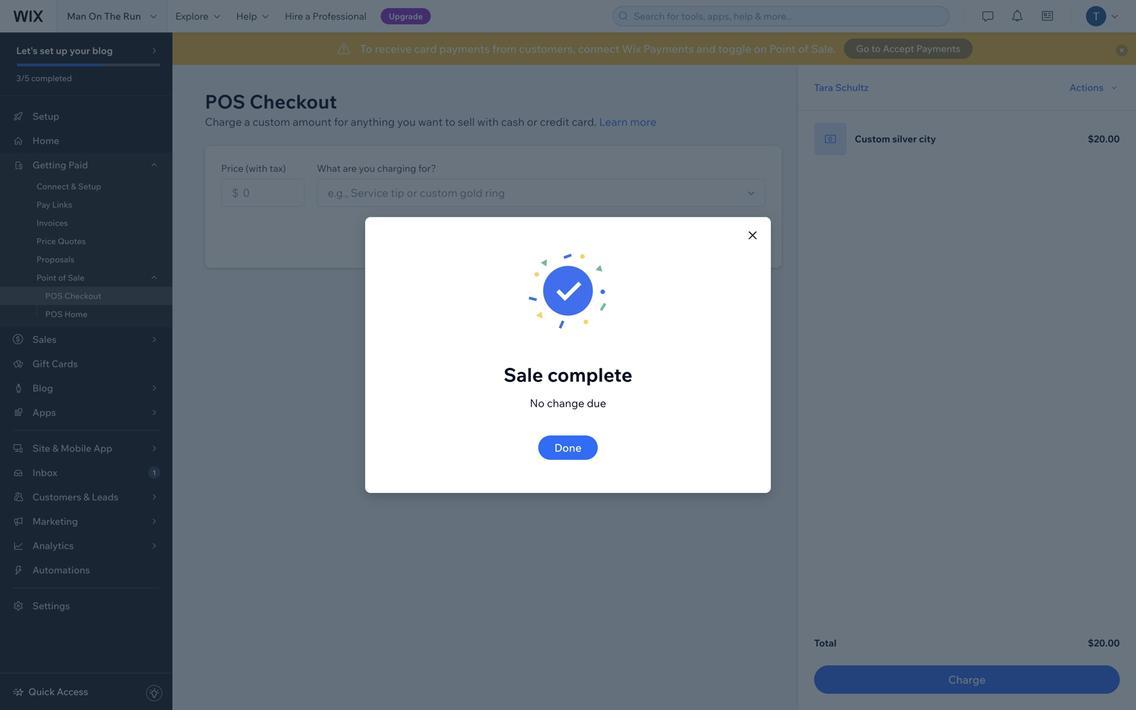 Task type: vqa. For each thing, say whether or not it's contained in the screenshot.
CMS
no



Task type: describe. For each thing, give the bounding box(es) containing it.
paid
[[68, 159, 88, 171]]

point inside 'alert'
[[770, 42, 796, 55]]

add to cart button
[[662, 227, 766, 252]]

and
[[697, 42, 716, 55]]

charge inside pos checkout charge a custom amount for anything you want to sell with cash or credit card. learn more
[[205, 115, 242, 129]]

charging
[[377, 162, 416, 174]]

go to accept payments
[[857, 43, 961, 54]]

connect
[[37, 181, 69, 191]]

accept
[[883, 43, 915, 54]]

quotes
[[58, 236, 86, 246]]

point of sale button
[[0, 269, 173, 287]]

point of sale
[[37, 273, 85, 283]]

price quotes link
[[0, 232, 173, 250]]

payments inside button
[[917, 43, 961, 54]]

getting paid
[[32, 159, 88, 171]]

cash
[[501, 115, 525, 129]]

hire a professional
[[285, 10, 367, 22]]

go to accept payments button
[[844, 39, 973, 59]]

tara schultz button
[[815, 82, 869, 94]]

invoices
[[37, 218, 68, 228]]

price for price (with tax)
[[221, 162, 244, 174]]

custom silver city
[[855, 133, 936, 145]]

point inside "dropdown button"
[[37, 273, 56, 283]]

pos for pos checkout charge a custom amount for anything you want to sell with cash or credit card. learn more
[[205, 90, 245, 113]]

to
[[360, 42, 373, 55]]

schultz
[[836, 82, 869, 93]]

0 horizontal spatial payments
[[644, 42, 694, 55]]

cart
[[727, 233, 750, 246]]

quick access button
[[12, 686, 88, 698]]

to for add
[[714, 233, 725, 246]]

city
[[919, 133, 936, 145]]

charge inside button
[[949, 673, 986, 687]]

help button
[[228, 0, 277, 32]]

your
[[70, 45, 90, 56]]

automations link
[[0, 558, 173, 583]]

tara
[[815, 82, 834, 93]]

silver
[[893, 133, 917, 145]]

customers,
[[519, 42, 576, 55]]

no
[[530, 396, 545, 410]]

pay links
[[37, 200, 72, 210]]

custom
[[253, 115, 290, 129]]

pos for pos checkout
[[45, 291, 63, 301]]

done button
[[538, 436, 598, 460]]

go
[[857, 43, 870, 54]]

setup link
[[0, 104, 173, 129]]

pos checkout link
[[0, 287, 173, 305]]

more
[[630, 115, 657, 129]]

of inside 'alert'
[[799, 42, 809, 55]]

invoices link
[[0, 214, 173, 232]]

to receive card payments from customers, connect wix payments and toggle on point of sale. alert
[[173, 32, 1137, 65]]

Price (with tax) number field
[[239, 179, 298, 206]]

charge button
[[815, 666, 1120, 694]]

gift
[[32, 358, 49, 370]]

access
[[57, 686, 88, 698]]

quick
[[28, 686, 55, 698]]

3/5 completed
[[16, 73, 72, 83]]

getting paid button
[[0, 153, 173, 177]]

upgrade button
[[381, 8, 431, 24]]

with
[[477, 115, 499, 129]]

to receive card payments from customers, connect wix payments and toggle on point of sale.
[[360, 42, 836, 55]]

connect & setup
[[37, 181, 101, 191]]

checkout for pos checkout charge a custom amount for anything you want to sell with cash or credit card. learn more
[[250, 90, 337, 113]]

complete
[[548, 363, 633, 387]]

learn
[[599, 115, 628, 129]]

sale.
[[811, 42, 836, 55]]

proposals link
[[0, 250, 173, 269]]

learn more link
[[599, 114, 657, 130]]

are
[[343, 162, 357, 174]]

1
[[153, 469, 156, 477]]

gift cards link
[[0, 352, 173, 376]]

explore
[[175, 10, 209, 22]]

professional
[[313, 10, 367, 22]]

1 vertical spatial sale
[[504, 363, 543, 387]]

what
[[317, 162, 341, 174]]



Task type: locate. For each thing, give the bounding box(es) containing it.
you inside pos checkout charge a custom amount for anything you want to sell with cash or credit card. learn more
[[397, 115, 416, 129]]

receive
[[375, 42, 412, 55]]

home link
[[0, 129, 173, 153]]

pos inside pos checkout charge a custom amount for anything you want to sell with cash or credit card. learn more
[[205, 90, 245, 113]]

What are you charging for? field
[[324, 179, 742, 206]]

from
[[492, 42, 517, 55]]

0 horizontal spatial a
[[244, 115, 250, 129]]

checkout for pos checkout
[[64, 291, 101, 301]]

0 vertical spatial of
[[799, 42, 809, 55]]

$
[[232, 186, 239, 200]]

1 horizontal spatial payments
[[917, 43, 961, 54]]

for?
[[419, 162, 436, 174]]

1 vertical spatial point
[[37, 273, 56, 283]]

of
[[799, 42, 809, 55], [58, 273, 66, 283]]

1 vertical spatial to
[[445, 115, 456, 129]]

setup right "&"
[[78, 181, 101, 191]]

due
[[587, 396, 607, 410]]

you right are at the left top
[[359, 162, 375, 174]]

you left want
[[397, 115, 416, 129]]

hire a professional link
[[277, 0, 375, 32]]

1 vertical spatial setup
[[78, 181, 101, 191]]

point
[[770, 42, 796, 55], [37, 273, 56, 283]]

0 horizontal spatial charge
[[205, 115, 242, 129]]

2 vertical spatial to
[[714, 233, 725, 246]]

to
[[872, 43, 881, 54], [445, 115, 456, 129], [714, 233, 725, 246]]

2 horizontal spatial to
[[872, 43, 881, 54]]

1 vertical spatial a
[[244, 115, 250, 129]]

proposals
[[37, 254, 74, 265]]

man on the run
[[67, 10, 141, 22]]

1 horizontal spatial charge
[[949, 673, 986, 687]]

on
[[89, 10, 102, 22]]

on
[[754, 42, 767, 55]]

upgrade
[[389, 11, 423, 21]]

payments right accept
[[917, 43, 961, 54]]

getting
[[32, 159, 66, 171]]

checkout inside pos checkout charge a custom amount for anything you want to sell with cash or credit card. learn more
[[250, 90, 337, 113]]

home down the pos checkout
[[64, 309, 88, 319]]

to right go at the top
[[872, 43, 881, 54]]

let's set up your blog
[[16, 45, 113, 56]]

checkout down point of sale "dropdown button"
[[64, 291, 101, 301]]

2 vertical spatial pos
[[45, 309, 63, 319]]

no change due
[[530, 396, 607, 410]]

2 $20.00 from the top
[[1088, 637, 1120, 649]]

pos home
[[45, 309, 88, 319]]

toggle
[[718, 42, 752, 55]]

of inside "dropdown button"
[[58, 273, 66, 283]]

0 vertical spatial setup
[[32, 110, 59, 122]]

home up "getting"
[[32, 135, 59, 146]]

1 horizontal spatial home
[[64, 309, 88, 319]]

quick access
[[28, 686, 88, 698]]

1 horizontal spatial sale
[[504, 363, 543, 387]]

checkout up amount on the left of the page
[[250, 90, 337, 113]]

1 vertical spatial pos
[[45, 291, 63, 301]]

connect
[[578, 42, 620, 55]]

Search for tools, apps, help & more... field
[[630, 7, 945, 26]]

blog
[[92, 45, 113, 56]]

0 vertical spatial home
[[32, 135, 59, 146]]

home
[[32, 135, 59, 146], [64, 309, 88, 319]]

point down proposals
[[37, 273, 56, 283]]

1 horizontal spatial a
[[305, 10, 311, 22]]

a
[[305, 10, 311, 22], [244, 115, 250, 129]]

0 horizontal spatial you
[[359, 162, 375, 174]]

1 horizontal spatial point
[[770, 42, 796, 55]]

a left custom
[[244, 115, 250, 129]]

payments right wix
[[644, 42, 694, 55]]

custom
[[855, 133, 891, 145]]

0 vertical spatial you
[[397, 115, 416, 129]]

0 horizontal spatial point
[[37, 273, 56, 283]]

3/5
[[16, 73, 29, 83]]

anything
[[351, 115, 395, 129]]

tara schultz
[[815, 82, 869, 93]]

1 horizontal spatial setup
[[78, 181, 101, 191]]

1 $20.00 from the top
[[1088, 133, 1120, 145]]

1 vertical spatial charge
[[949, 673, 986, 687]]

0 vertical spatial checkout
[[250, 90, 337, 113]]

point right on
[[770, 42, 796, 55]]

1 vertical spatial of
[[58, 273, 66, 283]]

settings
[[32, 600, 70, 612]]

price left (with
[[221, 162, 244, 174]]

&
[[71, 181, 76, 191]]

1 horizontal spatial you
[[397, 115, 416, 129]]

automations
[[32, 564, 90, 576]]

0 horizontal spatial sale
[[68, 273, 85, 283]]

to right add
[[714, 233, 725, 246]]

run
[[123, 10, 141, 22]]

0 horizontal spatial checkout
[[64, 291, 101, 301]]

1 horizontal spatial price
[[221, 162, 244, 174]]

price quotes
[[37, 236, 86, 246]]

1 horizontal spatial to
[[714, 233, 725, 246]]

0 horizontal spatial setup
[[32, 110, 59, 122]]

1 horizontal spatial checkout
[[250, 90, 337, 113]]

pay
[[37, 200, 50, 210]]

pay links link
[[0, 196, 173, 214]]

$20.00
[[1088, 133, 1120, 145], [1088, 637, 1120, 649]]

price for price quotes
[[37, 236, 56, 246]]

0 vertical spatial point
[[770, 42, 796, 55]]

0 horizontal spatial to
[[445, 115, 456, 129]]

1 vertical spatial you
[[359, 162, 375, 174]]

connect & setup link
[[0, 177, 173, 196]]

payments
[[440, 42, 490, 55]]

done
[[555, 441, 582, 455]]

1 vertical spatial checkout
[[64, 291, 101, 301]]

credit
[[540, 115, 570, 129]]

card
[[414, 42, 437, 55]]

you
[[397, 115, 416, 129], [359, 162, 375, 174]]

pos for pos home
[[45, 309, 63, 319]]

price inside "link"
[[37, 236, 56, 246]]

to left sell
[[445, 115, 456, 129]]

1 horizontal spatial of
[[799, 42, 809, 55]]

total
[[815, 637, 837, 649]]

add to cart
[[691, 233, 750, 246]]

amount
[[293, 115, 332, 129]]

0 vertical spatial a
[[305, 10, 311, 22]]

help
[[236, 10, 257, 22]]

sale complete
[[504, 363, 633, 387]]

gift cards
[[32, 358, 78, 370]]

0 vertical spatial charge
[[205, 115, 242, 129]]

set
[[40, 45, 54, 56]]

wix
[[622, 42, 641, 55]]

sale up the pos checkout
[[68, 273, 85, 283]]

cards
[[52, 358, 78, 370]]

to inside pos checkout charge a custom amount for anything you want to sell with cash or credit card. learn more
[[445, 115, 456, 129]]

sale up no
[[504, 363, 543, 387]]

sale
[[68, 273, 85, 283], [504, 363, 543, 387]]

0 horizontal spatial of
[[58, 273, 66, 283]]

1 vertical spatial price
[[37, 236, 56, 246]]

0 vertical spatial $20.00
[[1088, 133, 1120, 145]]

0 horizontal spatial price
[[37, 236, 56, 246]]

card.
[[572, 115, 597, 129]]

of left sale.
[[799, 42, 809, 55]]

0 vertical spatial to
[[872, 43, 881, 54]]

to inside 'alert'
[[872, 43, 881, 54]]

a inside pos checkout charge a custom amount for anything you want to sell with cash or credit card. learn more
[[244, 115, 250, 129]]

0 vertical spatial pos
[[205, 90, 245, 113]]

hire
[[285, 10, 303, 22]]

of down proposals
[[58, 273, 66, 283]]

charge
[[205, 115, 242, 129], [949, 673, 986, 687]]

man
[[67, 10, 86, 22]]

checkout
[[250, 90, 337, 113], [64, 291, 101, 301]]

0 vertical spatial sale
[[68, 273, 85, 283]]

let's
[[16, 45, 38, 56]]

change
[[547, 396, 585, 410]]

a right 'hire'
[[305, 10, 311, 22]]

pos home link
[[0, 305, 173, 323]]

price down invoices
[[37, 236, 56, 246]]

price (with tax)
[[221, 162, 286, 174]]

(with
[[246, 162, 268, 174]]

sale inside "dropdown button"
[[68, 273, 85, 283]]

to for go
[[872, 43, 881, 54]]

0 horizontal spatial home
[[32, 135, 59, 146]]

or
[[527, 115, 538, 129]]

for
[[334, 115, 348, 129]]

1 vertical spatial home
[[64, 309, 88, 319]]

0 vertical spatial price
[[221, 162, 244, 174]]

what are you charging for?
[[317, 162, 436, 174]]

setup down "3/5 completed"
[[32, 110, 59, 122]]

pos checkout
[[45, 291, 101, 301]]

sidebar element
[[0, 32, 173, 710]]

checkout inside 'sidebar' element
[[64, 291, 101, 301]]

1 vertical spatial $20.00
[[1088, 637, 1120, 649]]



